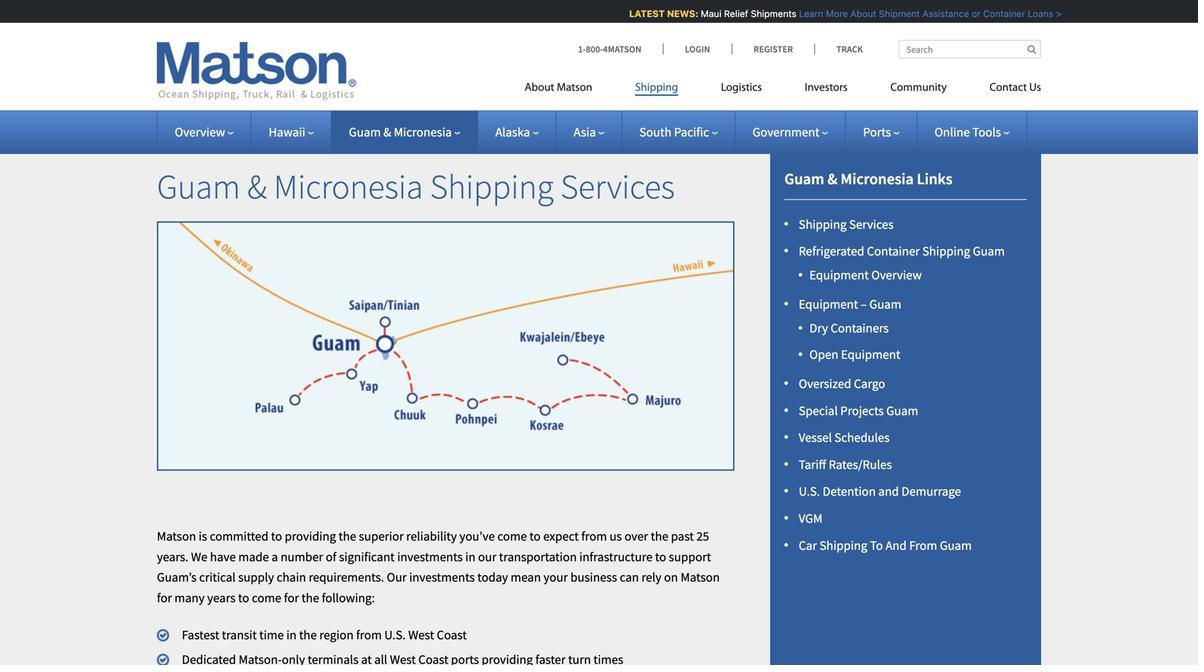 Task type: describe. For each thing, give the bounding box(es) containing it.
800-
[[586, 43, 603, 55]]

have
[[210, 549, 236, 565]]

from
[[910, 538, 938, 554]]

overview inside guam & micronesia links 'section'
[[872, 267, 922, 283]]

coast
[[437, 627, 467, 643]]

special projects guam
[[799, 403, 919, 419]]

guam & micronesia links section
[[753, 134, 1060, 666]]

& for guam & micronesia links
[[828, 169, 838, 189]]

25
[[697, 529, 710, 545]]

0 horizontal spatial overview
[[175, 124, 225, 140]]

hawaii
[[269, 124, 306, 140]]

committed
[[210, 529, 269, 545]]

refrigerated
[[799, 243, 865, 259]]

shipping services link
[[799, 216, 894, 232]]

transportation
[[499, 549, 577, 565]]

special projects guam link
[[799, 403, 919, 419]]

expect
[[543, 529, 579, 545]]

equipment for equipment – guam
[[799, 297, 859, 313]]

to right years
[[238, 590, 249, 606]]

critical
[[199, 570, 236, 586]]

0 vertical spatial services
[[561, 165, 675, 208]]

map guam image
[[157, 222, 735, 471]]

rates/rules
[[829, 457, 892, 473]]

2 for from the left
[[284, 590, 299, 606]]

region
[[320, 627, 354, 643]]

support
[[669, 549, 712, 565]]

ports link
[[864, 124, 900, 140]]

equipment – guam link
[[799, 297, 902, 313]]

& for guam & micronesia shipping services
[[247, 165, 267, 208]]

0 horizontal spatial matson
[[157, 529, 196, 545]]

micronesia for guam & micronesia links
[[841, 169, 914, 189]]

investors link
[[784, 75, 870, 105]]

open
[[810, 347, 839, 363]]

about matson link
[[525, 75, 614, 105]]

latest news: maui relief shipments learn more about shipment assistance or container loans >
[[626, 8, 1059, 19]]

reliability
[[406, 529, 457, 545]]

>
[[1053, 8, 1059, 19]]

open equipment link
[[810, 347, 901, 363]]

login
[[685, 43, 710, 55]]

u.s. detention and demurrage
[[799, 484, 962, 500]]

projects
[[841, 403, 884, 419]]

vgm
[[799, 511, 823, 527]]

–
[[861, 297, 867, 313]]

1-800-4matson
[[578, 43, 642, 55]]

west
[[408, 627, 434, 643]]

overview link
[[175, 124, 234, 140]]

requirements.
[[309, 570, 384, 586]]

0 horizontal spatial from
[[356, 627, 382, 643]]

tariff rates/rules link
[[799, 457, 892, 473]]

vgm link
[[799, 511, 823, 527]]

our
[[478, 549, 497, 565]]

guam & micronesia
[[349, 124, 452, 140]]

the up significant
[[339, 529, 356, 545]]

2 horizontal spatial matson
[[681, 570, 720, 586]]

matson containership sailing for guam shipping service. image
[[0, 0, 1199, 134]]

maui
[[697, 8, 718, 19]]

dry containers
[[810, 320, 889, 336]]

a
[[272, 549, 278, 565]]

0 vertical spatial about
[[847, 8, 873, 19]]

shipping services
[[799, 216, 894, 232]]

online tools link
[[935, 124, 1010, 140]]

1 vertical spatial investments
[[409, 570, 475, 586]]

south
[[640, 124, 672, 140]]

u.s. inside guam & micronesia links 'section'
[[799, 484, 820, 500]]

1 vertical spatial in
[[287, 627, 297, 643]]

search image
[[1028, 45, 1037, 54]]

providing
[[285, 529, 336, 545]]

guam's
[[157, 570, 197, 586]]

login link
[[663, 43, 732, 55]]

1 vertical spatial u.s.
[[385, 627, 406, 643]]

supply
[[238, 570, 274, 586]]

hawaii link
[[269, 124, 314, 140]]

to up transportation
[[530, 529, 541, 545]]

the left past
[[651, 529, 669, 545]]

Search search field
[[899, 40, 1042, 59]]

can
[[620, 570, 639, 586]]

shipping inside top menu navigation
[[635, 82, 679, 94]]

asia link
[[574, 124, 605, 140]]

1 for from the left
[[157, 590, 172, 606]]

register link
[[732, 43, 815, 55]]

tariff rates/rules
[[799, 457, 892, 473]]

government link
[[753, 124, 829, 140]]

or
[[968, 8, 977, 19]]

alaska link
[[496, 124, 539, 140]]

asia
[[574, 124, 596, 140]]

community
[[891, 82, 947, 94]]

infrastructure
[[580, 549, 653, 565]]

special
[[799, 403, 838, 419]]

detention
[[823, 484, 876, 500]]

ports
[[864, 124, 891, 140]]

following:
[[322, 590, 375, 606]]

chain
[[277, 570, 306, 586]]

oversized cargo link
[[799, 376, 886, 392]]

2 vertical spatial equipment
[[841, 347, 901, 363]]

about matson
[[525, 82, 593, 94]]

top menu navigation
[[525, 75, 1042, 105]]

car
[[799, 538, 817, 554]]

about inside the "about matson" link
[[525, 82, 555, 94]]

vessel schedules link
[[799, 430, 890, 446]]

vessel
[[799, 430, 832, 446]]

services inside guam & micronesia links 'section'
[[850, 216, 894, 232]]

1 horizontal spatial container
[[980, 8, 1022, 19]]

guam & micronesia links
[[785, 169, 953, 189]]

contact us
[[990, 82, 1042, 94]]

online
[[935, 124, 970, 140]]

links
[[917, 169, 953, 189]]

1-800-4matson link
[[578, 43, 663, 55]]

loans
[[1025, 8, 1050, 19]]

shipping link
[[614, 75, 700, 105]]



Task type: locate. For each thing, give the bounding box(es) containing it.
from
[[582, 529, 607, 545], [356, 627, 382, 643]]

1 horizontal spatial about
[[847, 8, 873, 19]]

oversized
[[799, 376, 852, 392]]

guam & micronesia shipping services
[[157, 165, 675, 208]]

1 horizontal spatial &
[[384, 124, 391, 140]]

1 horizontal spatial for
[[284, 590, 299, 606]]

container right or
[[980, 8, 1022, 19]]

0 horizontal spatial about
[[525, 82, 555, 94]]

schedules
[[835, 430, 890, 446]]

services down asia link
[[561, 165, 675, 208]]

1 vertical spatial matson
[[157, 529, 196, 545]]

equipment up dry
[[799, 297, 859, 313]]

fastest transit time in the region from u.s. west coast
[[182, 627, 467, 643]]

for down "guam's"
[[157, 590, 172, 606]]

in
[[466, 549, 476, 565], [287, 627, 297, 643]]

u.s.
[[799, 484, 820, 500], [385, 627, 406, 643]]

to
[[271, 529, 282, 545], [530, 529, 541, 545], [655, 549, 667, 565], [238, 590, 249, 606]]

refrigerated container shipping guam
[[799, 243, 1005, 259]]

online tools
[[935, 124, 1002, 140]]

the down 'chain'
[[302, 590, 319, 606]]

south pacific
[[640, 124, 709, 140]]

1 vertical spatial overview
[[872, 267, 922, 283]]

1 horizontal spatial come
[[498, 529, 527, 545]]

the left region
[[299, 627, 317, 643]]

car shipping to and from guam
[[799, 538, 972, 554]]

0 vertical spatial u.s.
[[799, 484, 820, 500]]

guam & micronesia link
[[349, 124, 461, 140]]

0 horizontal spatial for
[[157, 590, 172, 606]]

u.s. left west
[[385, 627, 406, 643]]

tariff
[[799, 457, 827, 473]]

matson down support
[[681, 570, 720, 586]]

1 vertical spatial services
[[850, 216, 894, 232]]

equipment for equipment overview
[[810, 267, 869, 283]]

number
[[281, 549, 323, 565]]

register
[[754, 43, 793, 55]]

years
[[207, 590, 236, 606]]

0 horizontal spatial in
[[287, 627, 297, 643]]

to up rely
[[655, 549, 667, 565]]

time
[[259, 627, 284, 643]]

1 vertical spatial about
[[525, 82, 555, 94]]

1 horizontal spatial from
[[582, 529, 607, 545]]

1 vertical spatial container
[[867, 243, 920, 259]]

4matson
[[603, 43, 642, 55]]

from inside matson is committed to providing the superior reliability you've come to expect from us over the past 25 years. we have made a number of significant investments in our transportation infrastructure to support guam's critical supply chain requirements. our investments today mean your business can rely on matson for many years to come for the following:
[[582, 529, 607, 545]]

in inside matson is committed to providing the superior reliability you've come to expect from us over the past 25 years. we have made a number of significant investments in our transportation infrastructure to support guam's critical supply chain requirements. our investments today mean your business can rely on matson for many years to come for the following:
[[466, 549, 476, 565]]

dry containers link
[[810, 320, 889, 336]]

contact us link
[[969, 75, 1042, 105]]

to up 'a'
[[271, 529, 282, 545]]

micronesia
[[394, 124, 452, 140], [274, 165, 423, 208], [841, 169, 914, 189]]

container inside guam & micronesia links 'section'
[[867, 243, 920, 259]]

come
[[498, 529, 527, 545], [252, 590, 282, 606]]

in left our
[[466, 549, 476, 565]]

rely
[[642, 570, 662, 586]]

u.s. up vgm link
[[799, 484, 820, 500]]

shipments
[[747, 8, 793, 19]]

containers
[[831, 320, 889, 336]]

investments
[[397, 549, 463, 565], [409, 570, 475, 586]]

2 vertical spatial matson
[[681, 570, 720, 586]]

0 vertical spatial investments
[[397, 549, 463, 565]]

to
[[870, 538, 883, 554]]

fastest
[[182, 627, 219, 643]]

made
[[239, 549, 269, 565]]

None search field
[[899, 40, 1042, 59]]

shipping
[[635, 82, 679, 94], [430, 165, 554, 208], [799, 216, 847, 232], [923, 243, 971, 259], [820, 538, 868, 554]]

0 vertical spatial from
[[582, 529, 607, 545]]

transit
[[222, 627, 257, 643]]

0 horizontal spatial &
[[247, 165, 267, 208]]

& inside 'section'
[[828, 169, 838, 189]]

micronesia for guam & micronesia shipping services
[[274, 165, 423, 208]]

about right more
[[847, 8, 873, 19]]

community link
[[870, 75, 969, 105]]

0 horizontal spatial container
[[867, 243, 920, 259]]

shipment
[[876, 8, 917, 19]]

matson up years.
[[157, 529, 196, 545]]

come down 'supply'
[[252, 590, 282, 606]]

matson inside top menu navigation
[[557, 82, 593, 94]]

from left us
[[582, 529, 607, 545]]

equipment overview
[[810, 267, 922, 283]]

of
[[326, 549, 337, 565]]

from right region
[[356, 627, 382, 643]]

learn
[[796, 8, 820, 19]]

& for guam & micronesia
[[384, 124, 391, 140]]

we
[[191, 549, 208, 565]]

0 horizontal spatial u.s.
[[385, 627, 406, 643]]

investors
[[805, 82, 848, 94]]

0 horizontal spatial services
[[561, 165, 675, 208]]

you've
[[460, 529, 495, 545]]

refrigerated container shipping guam link
[[799, 243, 1005, 259]]

1 horizontal spatial in
[[466, 549, 476, 565]]

0 vertical spatial overview
[[175, 124, 225, 140]]

guam image
[[376, 311, 537, 472], [376, 336, 537, 496], [552, 350, 712, 511], [342, 365, 502, 526], [403, 389, 564, 550], [625, 389, 786, 550], [283, 393, 444, 553], [462, 393, 623, 554], [537, 399, 697, 560]]

1 horizontal spatial u.s.
[[799, 484, 820, 500]]

more
[[822, 8, 845, 19]]

micronesia for guam & micronesia
[[394, 124, 452, 140]]

us
[[610, 529, 622, 545]]

1 horizontal spatial overview
[[872, 267, 922, 283]]

on
[[664, 570, 678, 586]]

services up refrigerated container shipping guam
[[850, 216, 894, 232]]

our
[[387, 570, 407, 586]]

2 horizontal spatial &
[[828, 169, 838, 189]]

and
[[879, 484, 899, 500]]

oversized cargo
[[799, 376, 886, 392]]

overview
[[175, 124, 225, 140], [872, 267, 922, 283]]

micronesia inside guam & micronesia links 'section'
[[841, 169, 914, 189]]

about up alaska link on the top of page
[[525, 82, 555, 94]]

tools
[[973, 124, 1002, 140]]

equipment down refrigerated
[[810, 267, 869, 283]]

blue matson logo with ocean, shipping, truck, rail and logistics written beneath it. image
[[157, 42, 357, 101]]

and
[[886, 538, 907, 554]]

container up equipment overview
[[867, 243, 920, 259]]

for down 'chain'
[[284, 590, 299, 606]]

0 horizontal spatial come
[[252, 590, 282, 606]]

equipment
[[810, 267, 869, 283], [799, 297, 859, 313], [841, 347, 901, 363]]

dry
[[810, 320, 829, 336]]

in right time
[[287, 627, 297, 643]]

come up transportation
[[498, 529, 527, 545]]

demurrage
[[902, 484, 962, 500]]

logistics
[[721, 82, 762, 94]]

0 vertical spatial come
[[498, 529, 527, 545]]

your
[[544, 570, 568, 586]]

alaska
[[496, 124, 530, 140]]

learn more about shipment assistance or container loans > link
[[796, 8, 1059, 19]]

car shipping to and from guam link
[[799, 538, 972, 554]]

1 vertical spatial equipment
[[799, 297, 859, 313]]

significant
[[339, 549, 395, 565]]

1 vertical spatial from
[[356, 627, 382, 643]]

equipment – guam
[[799, 297, 902, 313]]

equipment down 'containers'
[[841, 347, 901, 363]]

1 horizontal spatial services
[[850, 216, 894, 232]]

about
[[847, 8, 873, 19], [525, 82, 555, 94]]

0 vertical spatial matson
[[557, 82, 593, 94]]

0 vertical spatial container
[[980, 8, 1022, 19]]

0 vertical spatial equipment
[[810, 267, 869, 283]]

matson is committed to providing the superior reliability you've come to expect from us over the past 25 years. we have made a number of significant investments in our transportation infrastructure to support guam's critical supply chain requirements. our investments today mean your business can rely on matson for many years to come for the following:
[[157, 529, 720, 606]]

track
[[837, 43, 863, 55]]

matson down 1- at the top left of page
[[557, 82, 593, 94]]

1 horizontal spatial matson
[[557, 82, 593, 94]]

1 vertical spatial come
[[252, 590, 282, 606]]

0 vertical spatial in
[[466, 549, 476, 565]]

vessel schedules
[[799, 430, 890, 446]]



Task type: vqa. For each thing, say whether or not it's contained in the screenshot.
rightmost IN
yes



